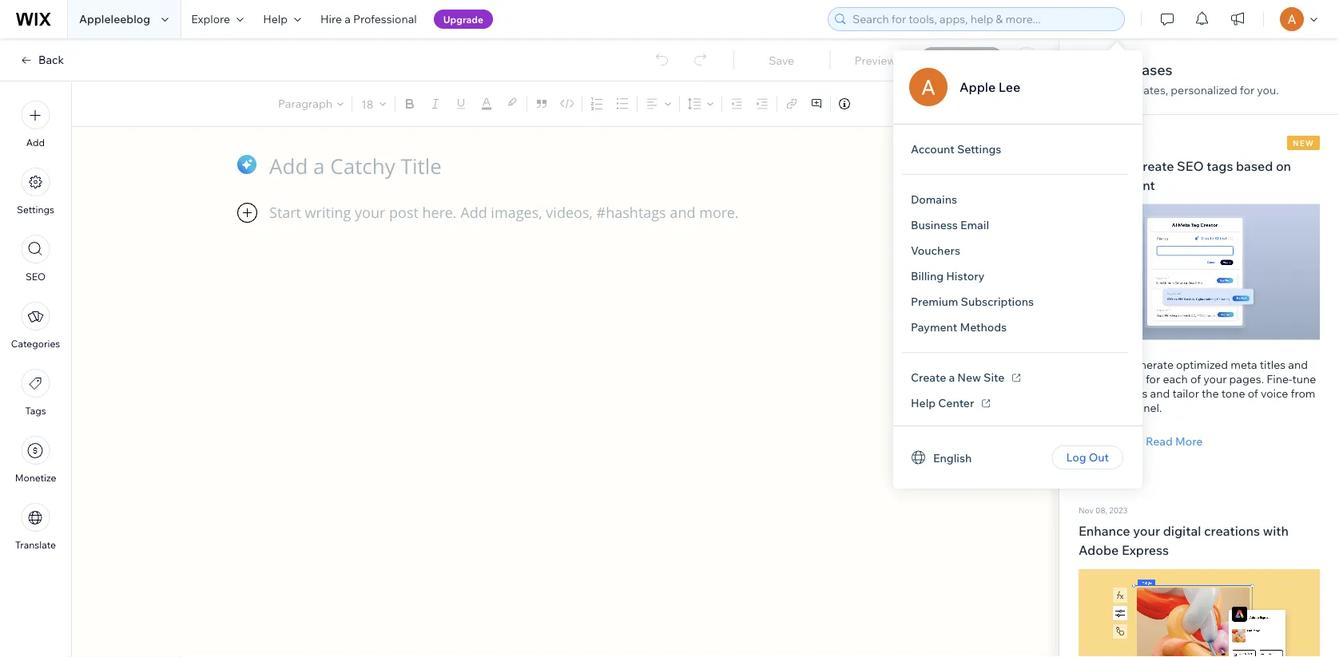Task type: locate. For each thing, give the bounding box(es) containing it.
0 vertical spatial for
[[1240, 83, 1255, 97]]

help left hire
[[263, 12, 288, 26]]

generate
[[1126, 358, 1174, 372]]

a right create
[[949, 371, 955, 385]]

hire a professional link
[[311, 0, 427, 38]]

your up express
[[1133, 523, 1160, 539]]

try
[[1094, 434, 1111, 448]]

0 vertical spatial new
[[1079, 60, 1109, 78]]

categories
[[11, 338, 60, 350]]

2 horizontal spatial seo
[[1177, 158, 1204, 174]]

0 horizontal spatial for
[[1146, 372, 1160, 386]]

english link
[[898, 446, 985, 470]]

0 vertical spatial and
[[1288, 358, 1308, 372]]

add button
[[21, 101, 50, 149]]

0 horizontal spatial help
[[263, 12, 288, 26]]

your down use
[[1079, 177, 1106, 193]]

use
[[1079, 158, 1102, 174]]

tailor
[[1172, 386, 1199, 400]]

1 horizontal spatial settings
[[957, 142, 1001, 156]]

business
[[911, 218, 958, 232]]

explore
[[191, 12, 230, 26]]

hire
[[320, 12, 342, 26]]

to
[[1121, 158, 1133, 174]]

1 horizontal spatial new
[[1079, 60, 1109, 78]]

your down descriptions at the right of the page
[[1079, 401, 1102, 415]]

0 horizontal spatial with
[[1079, 386, 1101, 400]]

settings
[[957, 142, 1001, 156], [17, 204, 54, 216]]

help center link
[[898, 391, 1001, 416]]

personalized
[[1171, 83, 1237, 97]]

0 vertical spatial a
[[345, 12, 351, 26]]

0 vertical spatial help
[[263, 12, 288, 26]]

upgrade
[[443, 13, 483, 25]]

your up "the" at the right of the page
[[1204, 372, 1227, 386]]

of down pages.
[[1248, 386, 1258, 400]]

tags
[[25, 405, 46, 417]]

plugin toolbar image
[[237, 203, 257, 223]]

with right creations
[[1263, 523, 1289, 539]]

site
[[984, 371, 1005, 385]]

and up panel. at the bottom right of the page
[[1150, 386, 1170, 400]]

seo left tags
[[1177, 158, 1204, 174]]

a right hire
[[345, 12, 351, 26]]

each
[[1163, 372, 1188, 386]]

history
[[946, 269, 985, 283]]

nov
[[1079, 506, 1094, 516]]

with inside "instantly generate optimized meta titles and descriptions for each of your pages. fine-tune with prompts and tailor the tone of voice from your seo panel."
[[1079, 386, 1101, 400]]

0 vertical spatial with
[[1079, 386, 1101, 400]]

1 horizontal spatial help
[[911, 396, 936, 410]]

help inside help button
[[263, 12, 288, 26]]

1 horizontal spatial of
[[1248, 386, 1258, 400]]

log
[[1066, 451, 1086, 465]]

monetize button
[[15, 436, 56, 484]]

1 vertical spatial a
[[949, 371, 955, 385]]

1 horizontal spatial and
[[1288, 358, 1308, 372]]

1 vertical spatial for
[[1146, 372, 1160, 386]]

None text field
[[269, 203, 861, 571]]

1 vertical spatial new
[[957, 371, 981, 385]]

seo
[[1177, 158, 1204, 174], [26, 271, 46, 283], [1104, 401, 1128, 415]]

it
[[1113, 434, 1121, 448]]

0 horizontal spatial a
[[345, 12, 351, 26]]

account settings
[[911, 142, 1001, 156]]

menu
[[0, 91, 71, 561]]

and
[[1288, 358, 1308, 372], [1150, 386, 1170, 400]]

seo down the prompts at bottom
[[1104, 401, 1128, 415]]

0 horizontal spatial new
[[957, 371, 981, 385]]

seo inside button
[[26, 271, 46, 283]]

express
[[1122, 543, 1169, 559]]

log out
[[1066, 451, 1109, 465]]

vouchers
[[911, 244, 960, 258]]

0 vertical spatial settings
[[957, 142, 1001, 156]]

a for new
[[949, 371, 955, 385]]

settings right account
[[957, 142, 1001, 156]]

1 vertical spatial settings
[[17, 204, 54, 216]]

billing
[[911, 269, 944, 283]]

help for help
[[263, 12, 288, 26]]

0 horizontal spatial and
[[1150, 386, 1170, 400]]

domains link
[[898, 187, 970, 213]]

0 vertical spatial seo
[[1177, 158, 1204, 174]]

your
[[1079, 177, 1106, 193], [1204, 372, 1227, 386], [1079, 401, 1102, 415], [1133, 523, 1160, 539]]

2 vertical spatial seo
[[1104, 401, 1128, 415]]

1 horizontal spatial for
[[1240, 83, 1255, 97]]

vouchers link
[[898, 238, 973, 264]]

new up product in the right of the page
[[1079, 60, 1109, 78]]

of down optimized
[[1191, 372, 1201, 386]]

out
[[1089, 451, 1109, 465]]

seo up categories button
[[26, 271, 46, 283]]

payment
[[911, 320, 957, 334]]

1 vertical spatial seo
[[26, 271, 46, 283]]

a
[[345, 12, 351, 26], [949, 371, 955, 385]]

a inside create a new site link
[[949, 371, 955, 385]]

try it
[[1094, 434, 1121, 448]]

seo button
[[21, 235, 50, 283]]

fine-
[[1267, 372, 1292, 386]]

tags button
[[21, 369, 50, 417]]

0 horizontal spatial settings
[[17, 204, 54, 216]]

apple lee
[[960, 79, 1020, 95]]

a inside hire a professional link
[[345, 12, 351, 26]]

help down create
[[911, 396, 936, 410]]

help button
[[253, 0, 311, 38]]

for left you.
[[1240, 83, 1255, 97]]

pages.
[[1229, 372, 1264, 386]]

Add a Catchy Title text field
[[269, 152, 844, 180]]

new left the 'site'
[[957, 371, 981, 385]]

help
[[263, 12, 288, 26], [911, 396, 936, 410]]

with inside nov 08, 2023 enhance your digital creations with adobe express
[[1263, 523, 1289, 539]]

1 horizontal spatial seo
[[1104, 401, 1128, 415]]

settings up seo button
[[17, 204, 54, 216]]

0 horizontal spatial seo
[[26, 271, 46, 283]]

for down generate on the bottom right of page
[[1146, 372, 1160, 386]]

new inside 'new releases product updates, personalized for you.'
[[1079, 60, 1109, 78]]

appleleeblog
[[79, 12, 150, 26]]

1 horizontal spatial a
[[949, 371, 955, 385]]

premium subscriptions link
[[898, 289, 1047, 315]]

help inside help center link
[[911, 396, 936, 410]]

instantly generate optimized meta titles and descriptions for each of your pages. fine-tune with prompts and tailor the tone of voice from your seo panel.
[[1079, 358, 1316, 415]]

translate
[[15, 539, 56, 551]]

seo inside "instantly generate optimized meta titles and descriptions for each of your pages. fine-tune with prompts and tailor the tone of voice from your seo panel."
[[1104, 401, 1128, 415]]

upgrade button
[[434, 10, 493, 29]]

based
[[1236, 158, 1273, 174]]

new
[[1079, 60, 1109, 78], [957, 371, 981, 385]]

create a new site link
[[898, 365, 1032, 391]]

read more
[[1146, 434, 1203, 448]]

settings button
[[17, 168, 54, 216]]

titles
[[1260, 358, 1286, 372]]

with down descriptions at the right of the page
[[1079, 386, 1101, 400]]

creations
[[1204, 523, 1260, 539]]

1 horizontal spatial with
[[1263, 523, 1289, 539]]

0 horizontal spatial of
[[1191, 372, 1201, 386]]

for
[[1240, 83, 1255, 97], [1146, 372, 1160, 386]]

1 vertical spatial with
[[1263, 523, 1289, 539]]

seo inside use ai to create seo tags based on your content
[[1177, 158, 1204, 174]]

1 vertical spatial help
[[911, 396, 936, 410]]

of
[[1191, 372, 1201, 386], [1248, 386, 1258, 400]]

and up tune
[[1288, 358, 1308, 372]]

with
[[1079, 386, 1101, 400], [1263, 523, 1289, 539]]

create
[[911, 371, 946, 385]]

voice
[[1261, 386, 1288, 400]]



Task type: describe. For each thing, give the bounding box(es) containing it.
translate button
[[15, 503, 56, 551]]

Search for tools, apps, help & more... field
[[848, 8, 1119, 30]]

help for help center
[[911, 396, 936, 410]]

premium subscriptions
[[911, 295, 1034, 309]]

billing history link
[[898, 264, 997, 289]]

prompts
[[1103, 386, 1148, 400]]

try it link
[[1079, 429, 1136, 453]]

product
[[1079, 83, 1120, 97]]

account settings link
[[898, 137, 1014, 162]]

read
[[1146, 434, 1173, 448]]

from
[[1291, 386, 1316, 400]]

add
[[26, 137, 45, 149]]

methods
[[960, 320, 1007, 334]]

premium
[[911, 295, 958, 309]]

for inside 'new releases product updates, personalized for you.'
[[1240, 83, 1255, 97]]

subscriptions
[[961, 295, 1034, 309]]

payment methods link
[[898, 315, 1020, 340]]

updates,
[[1123, 83, 1168, 97]]

menu containing add
[[0, 91, 71, 561]]

your inside nov 08, 2023 enhance your digital creations with adobe express
[[1133, 523, 1160, 539]]

digital
[[1163, 523, 1201, 539]]

log out link
[[1052, 446, 1123, 470]]

monetize
[[15, 472, 56, 484]]

business email
[[911, 218, 989, 232]]

lee
[[999, 79, 1020, 95]]

account
[[911, 142, 955, 156]]

08,
[[1095, 506, 1107, 516]]

nov 08, 2023 enhance your digital creations with adobe express
[[1079, 506, 1289, 559]]

notes button
[[975, 93, 1040, 115]]

tags
[[1207, 158, 1233, 174]]

back
[[38, 53, 64, 67]]

settings inside menu
[[17, 204, 54, 216]]

billing history
[[911, 269, 985, 283]]

content
[[1109, 177, 1155, 193]]

releases
[[1112, 60, 1173, 78]]

email
[[960, 218, 989, 232]]

new
[[1293, 138, 1314, 148]]

apple
[[960, 79, 996, 95]]

instantly
[[1079, 358, 1124, 372]]

a for professional
[[345, 12, 351, 26]]

panel.
[[1130, 401, 1162, 415]]

descriptions
[[1079, 372, 1143, 386]]

optimized
[[1176, 358, 1228, 372]]

meta
[[1231, 358, 1257, 372]]

notes
[[1004, 97, 1035, 111]]

new releases product updates, personalized for you.
[[1079, 60, 1279, 97]]

create
[[1136, 158, 1174, 174]]

for inside "instantly generate optimized meta titles and descriptions for each of your pages. fine-tune with prompts and tailor the tone of voice from your seo panel."
[[1146, 372, 1160, 386]]

center
[[938, 396, 974, 410]]

the
[[1202, 386, 1219, 400]]

english
[[933, 451, 972, 465]]

domains
[[911, 193, 957, 207]]

you.
[[1257, 83, 1279, 97]]

tone
[[1222, 386, 1245, 400]]

help center
[[911, 396, 974, 410]]

hire a professional
[[320, 12, 417, 26]]

tune
[[1292, 372, 1316, 386]]

categories button
[[11, 302, 60, 350]]

2023
[[1109, 506, 1128, 516]]

adobe
[[1079, 543, 1119, 559]]

payment methods
[[911, 320, 1007, 334]]

ai
[[1105, 158, 1118, 174]]

read more link
[[1146, 434, 1203, 449]]

create a new site
[[911, 371, 1005, 385]]

enhance
[[1079, 523, 1130, 539]]

on
[[1276, 158, 1291, 174]]

1 vertical spatial and
[[1150, 386, 1170, 400]]

use ai to create seo tags based on your content
[[1079, 158, 1291, 193]]

business email link
[[898, 213, 1002, 238]]

back button
[[19, 53, 64, 67]]

your inside use ai to create seo tags based on your content
[[1079, 177, 1106, 193]]



Task type: vqa. For each thing, say whether or not it's contained in the screenshot.
Search
no



